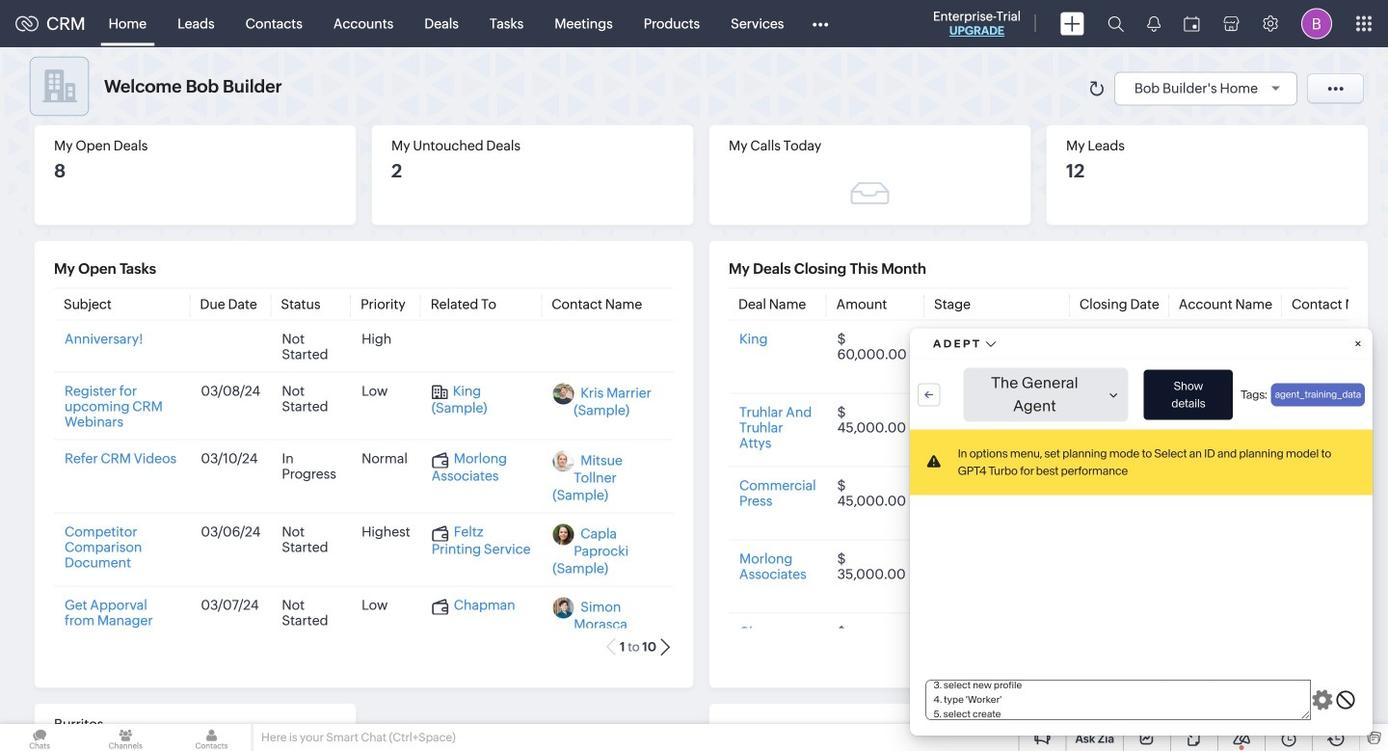 Task type: describe. For each thing, give the bounding box(es) containing it.
1 vertical spatial search text field
[[296, 178, 487, 209]]

2 region from the top
[[0, 399, 251, 751]]

signals image
[[1147, 15, 1161, 32]]

search image
[[1108, 15, 1124, 32]]

chats image
[[0, 724, 79, 751]]

profile element
[[1290, 0, 1344, 47]]

signals element
[[1136, 0, 1172, 47]]

0 horizontal spatial search text field
[[15, 126, 235, 157]]

help image
[[1344, 78, 1383, 131]]

Other Modules field
[[800, 8, 841, 39]]

logo image
[[15, 16, 39, 31]]

channels image
[[86, 724, 165, 751]]



Task type: vqa. For each thing, say whether or not it's contained in the screenshot.
the CRM link
no



Task type: locate. For each thing, give the bounding box(es) containing it.
calendar image
[[1184, 16, 1200, 31]]

1 region from the top
[[0, 204, 251, 363]]

create menu image
[[1061, 12, 1085, 35]]

search element
[[1096, 0, 1136, 47]]

0 vertical spatial search text field
[[15, 126, 235, 157]]

Search text field
[[15, 126, 235, 157], [296, 178, 487, 209]]

create menu element
[[1049, 0, 1096, 47]]

1 horizontal spatial search text field
[[296, 178, 487, 209]]

region
[[0, 204, 251, 363], [0, 399, 251, 751]]

1 vertical spatial region
[[0, 399, 251, 751]]

None field
[[14, 125, 236, 158]]

profile image
[[1302, 8, 1332, 39]]

contacts image
[[172, 724, 251, 751]]

0 vertical spatial region
[[0, 204, 251, 363]]



